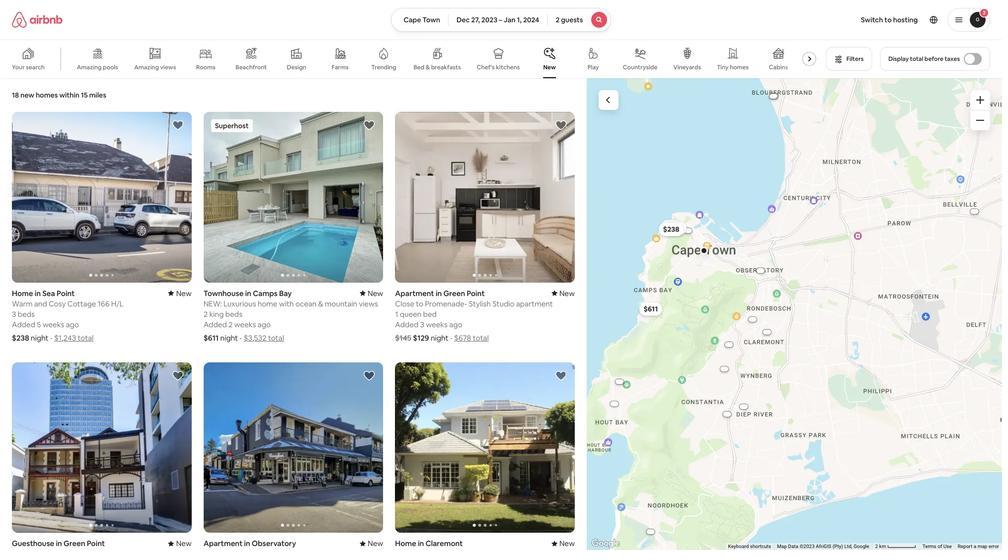 Task type: vqa. For each thing, say whether or not it's contained in the screenshot.
time of day
no



Task type: describe. For each thing, give the bounding box(es) containing it.
apartment in green point close to promenade- stylish studio apartment 1 queen bed added 3 weeks ago $145 $129 night · $678 total
[[395, 289, 553, 343]]

switch to hosting
[[861, 15, 918, 24]]

keyboard shortcuts
[[728, 544, 771, 550]]

$61
[[666, 222, 677, 231]]

display
[[888, 55, 909, 63]]

beachfront
[[236, 63, 267, 71]]

hosting
[[893, 15, 918, 24]]

$129 button
[[663, 221, 687, 235]]

kitchens
[[496, 63, 520, 71]]

ocean
[[295, 299, 317, 309]]

tiny
[[717, 63, 729, 71]]

studio
[[492, 299, 515, 309]]

$238 inside button
[[663, 225, 679, 234]]

beds inside home in sea point warm and cosy cottage 166 h/l 3 beds added 5 weeks ago $238 night · $1,243 total
[[18, 310, 35, 319]]

2 km button
[[872, 544, 920, 551]]

2 button
[[948, 8, 990, 32]]

zoom in image
[[976, 96, 984, 104]]

27,
[[471, 15, 480, 24]]

map data ©2023 afrigis (pty) ltd, google
[[777, 544, 869, 550]]

group for apartment in green point
[[395, 112, 575, 283]]

2023
[[481, 15, 497, 24]]

display total before taxes button
[[880, 47, 990, 71]]

3 inside home in sea point warm and cosy cottage 166 h/l 3 beds added 5 weeks ago $238 night · $1,243 total
[[12, 310, 16, 319]]

your search
[[12, 63, 45, 71]]

18
[[12, 91, 19, 100]]

point for stylish
[[467, 289, 485, 298]]

ltd,
[[844, 544, 852, 550]]

green for apartment
[[443, 289, 465, 298]]

promenade-
[[425, 299, 467, 309]]

queen
[[400, 310, 422, 319]]

to inside apartment in green point close to promenade- stylish studio apartment 1 queen bed added 3 weeks ago $145 $129 night · $678 total
[[416, 299, 423, 309]]

filters button
[[826, 47, 872, 71]]

dec 27, 2023 – jan 1, 2024 button
[[448, 8, 548, 32]]

total inside the townhouse in camps bay new: luxurious home with ocean & mountain views 2 king beds added 2 weeks ago $611 night · $3,532 total
[[268, 333, 284, 343]]

apartment for apartment in green point close to promenade- stylish studio apartment 1 queen bed added 3 weeks ago $145 $129 night · $678 total
[[395, 289, 434, 298]]

total inside apartment in green point close to promenade- stylish studio apartment 1 queen bed added 3 weeks ago $145 $129 night · $678 total
[[473, 333, 489, 343]]

new place to stay image for home in claremont
[[552, 539, 575, 549]]

$678 total button
[[454, 333, 489, 343]]

trending
[[371, 63, 396, 71]]

total inside button
[[910, 55, 923, 63]]

afrigis
[[816, 544, 831, 550]]

terms of use
[[923, 544, 952, 550]]

night inside the townhouse in camps bay new: luxurious home with ocean & mountain views 2 king beds added 2 weeks ago $611 night · $3,532 total
[[220, 333, 238, 343]]

new place to stay image for apartment in observatory
[[360, 539, 383, 549]]

farms
[[332, 63, 349, 71]]

rooms
[[196, 63, 215, 71]]

$1,243 total button
[[54, 333, 94, 343]]

amazing for amazing pools
[[77, 63, 102, 71]]

close
[[395, 299, 414, 309]]

· inside home in sea point warm and cosy cottage 166 h/l 3 beds added 5 weeks ago $238 night · $1,243 total
[[50, 333, 52, 343]]

$678
[[454, 333, 471, 343]]

cape town
[[404, 15, 440, 24]]

before
[[925, 55, 943, 63]]

switch to hosting link
[[855, 9, 924, 30]]

tiny homes
[[717, 63, 749, 71]]

add to wishlist: townhouse in camps bay image
[[363, 119, 375, 131]]

1,
[[517, 15, 522, 24]]

$611 inside $611 button
[[644, 305, 658, 314]]

1
[[395, 310, 398, 319]]

in for apartment in observatory
[[244, 539, 250, 549]]

5
[[37, 320, 41, 329]]

ago inside the townhouse in camps bay new: luxurious home with ocean & mountain views 2 king beds added 2 weeks ago $611 night · $3,532 total
[[258, 320, 271, 329]]

and
[[34, 299, 47, 309]]

countryside
[[623, 63, 658, 71]]

weeks inside the townhouse in camps bay new: luxurious home with ocean & mountain views 2 king beds added 2 weeks ago $611 night · $3,532 total
[[234, 320, 256, 329]]

error
[[989, 544, 999, 550]]

1 vertical spatial homes
[[36, 91, 58, 100]]

in for apartment in green point close to promenade- stylish studio apartment 1 queen bed added 3 weeks ago $145 $129 night · $678 total
[[436, 289, 442, 298]]

added inside apartment in green point close to promenade- stylish studio apartment 1 queen bed added 3 weeks ago $145 $129 night · $678 total
[[395, 320, 419, 329]]

$129 inside apartment in green point close to promenade- stylish studio apartment 1 queen bed added 3 weeks ago $145 $129 night · $678 total
[[413, 333, 429, 343]]

–
[[499, 15, 502, 24]]

use
[[943, 544, 952, 550]]

group for home in sea point
[[12, 112, 192, 283]]

2 guests button
[[547, 8, 611, 32]]

amazing pools
[[77, 63, 118, 71]]

$145
[[395, 333, 411, 343]]

map
[[777, 544, 787, 550]]

cape
[[404, 15, 421, 24]]

guesthouse in green point
[[12, 539, 105, 549]]

dec
[[457, 15, 470, 24]]

report a map error link
[[958, 544, 999, 550]]

add to wishlist: apartment in observatory image
[[363, 370, 375, 382]]

claremont
[[426, 539, 463, 549]]

point for cottage
[[57, 289, 75, 298]]

your
[[12, 63, 25, 71]]

group for townhouse in camps bay
[[204, 112, 383, 283]]

apartment for apartment in observatory
[[204, 539, 243, 549]]

cottage
[[67, 299, 96, 309]]

2 for 2 km
[[875, 544, 878, 550]]

h/l
[[111, 299, 124, 309]]

luxurious
[[224, 299, 256, 309]]

night inside apartment in green point close to promenade- stylish studio apartment 1 queen bed added 3 weeks ago $145 $129 night · $678 total
[[431, 333, 448, 343]]

switch
[[861, 15, 883, 24]]

2 km
[[875, 544, 887, 550]]

1 horizontal spatial point
[[87, 539, 105, 549]]

night inside home in sea point warm and cosy cottage 166 h/l 3 beds added 5 weeks ago $238 night · $1,243 total
[[31, 333, 48, 343]]

ago inside apartment in green point close to promenade- stylish studio apartment 1 queen bed added 3 weeks ago $145 $129 night · $678 total
[[449, 320, 462, 329]]

guesthouse
[[12, 539, 54, 549]]

google map
showing 18 stays. region
[[587, 78, 1002, 551]]

search
[[26, 63, 45, 71]]

apartment
[[516, 299, 553, 309]]

apartment in observatory
[[204, 539, 296, 549]]

bed
[[423, 310, 437, 319]]

mountain
[[325, 299, 357, 309]]

shortcuts
[[750, 544, 771, 550]]

data
[[788, 544, 798, 550]]



Task type: locate. For each thing, give the bounding box(es) containing it.
1 horizontal spatial $611
[[644, 305, 658, 314]]

2 beds from the left
[[225, 310, 242, 319]]

(pty)
[[833, 544, 843, 550]]

ago inside home in sea point warm and cosy cottage 166 h/l 3 beds added 5 weeks ago $238 night · $1,243 total
[[66, 320, 79, 329]]

weeks inside apartment in green point close to promenade- stylish studio apartment 1 queen bed added 3 weeks ago $145 $129 night · $678 total
[[426, 320, 448, 329]]

warm
[[12, 299, 33, 309]]

in for townhouse in camps bay new: luxurious home with ocean & mountain views 2 king beds added 2 weeks ago $611 night · $3,532 total
[[245, 289, 251, 298]]

2 horizontal spatial ago
[[449, 320, 462, 329]]

in left claremont
[[418, 539, 424, 549]]

·
[[50, 333, 52, 343], [240, 333, 242, 343], [450, 333, 452, 343]]

total
[[910, 55, 923, 63], [78, 333, 94, 343], [268, 333, 284, 343], [473, 333, 489, 343]]

new inside group
[[543, 63, 556, 71]]

new:
[[204, 299, 222, 309]]

total right $3,532
[[268, 333, 284, 343]]

0 horizontal spatial green
[[64, 539, 85, 549]]

new place to stay image for guesthouse in green point
[[168, 539, 192, 549]]

in for guesthouse in green point
[[56, 539, 62, 549]]

0 vertical spatial $129
[[667, 224, 682, 233]]

0 horizontal spatial $611
[[204, 333, 219, 343]]

0 horizontal spatial home
[[12, 289, 33, 298]]

display total before taxes
[[888, 55, 960, 63]]

0 horizontal spatial 3
[[12, 310, 16, 319]]

apartment inside apartment in green point close to promenade- stylish studio apartment 1 queen bed added 3 weeks ago $145 $129 night · $678 total
[[395, 289, 434, 298]]

add to wishlist: home in sea point image
[[172, 119, 184, 131]]

amazing right pools on the top left of the page
[[134, 63, 159, 71]]

in right guesthouse
[[56, 539, 62, 549]]

in for home in claremont
[[418, 539, 424, 549]]

0 horizontal spatial &
[[318, 299, 323, 309]]

google
[[854, 544, 869, 550]]

2 inside dropdown button
[[983, 9, 986, 16]]

added left 5
[[12, 320, 35, 329]]

0 horizontal spatial homes
[[36, 91, 58, 100]]

views right mountain
[[359, 299, 378, 309]]

homes
[[730, 63, 749, 71], [36, 91, 58, 100]]

views inside the townhouse in camps bay new: luxurious home with ocean & mountain views 2 king beds added 2 weeks ago $611 night · $3,532 total
[[359, 299, 378, 309]]

amazing left pools on the top left of the page
[[77, 63, 102, 71]]

new place to stay image
[[168, 289, 192, 298], [360, 289, 383, 298], [168, 539, 192, 549], [360, 539, 383, 549], [552, 539, 575, 549]]

group containing amazing views
[[0, 40, 820, 78]]

point inside home in sea point warm and cosy cottage 166 h/l 3 beds added 5 weeks ago $238 night · $1,243 total
[[57, 289, 75, 298]]

2 weeks from the left
[[234, 320, 256, 329]]

townhouse in camps bay new: luxurious home with ocean & mountain views 2 king beds added 2 weeks ago $611 night · $3,532 total
[[204, 289, 378, 343]]

sea
[[42, 289, 55, 298]]

0 vertical spatial to
[[885, 15, 892, 24]]

0 vertical spatial views
[[160, 63, 176, 71]]

2 horizontal spatial point
[[467, 289, 485, 298]]

terms of use link
[[923, 544, 952, 550]]

in up promenade-
[[436, 289, 442, 298]]

3 night from the left
[[431, 333, 448, 343]]

homes inside group
[[730, 63, 749, 71]]

1 horizontal spatial homes
[[730, 63, 749, 71]]

night left the $678
[[431, 333, 448, 343]]

add to wishlist: apartment in green point image
[[555, 119, 567, 131]]

1 night from the left
[[31, 333, 48, 343]]

report
[[958, 544, 973, 550]]

0 horizontal spatial weeks
[[43, 320, 64, 329]]

1 horizontal spatial home
[[395, 539, 416, 549]]

1 horizontal spatial $238
[[663, 225, 679, 234]]

1 horizontal spatial to
[[885, 15, 892, 24]]

night down 5
[[31, 333, 48, 343]]

in inside the townhouse in camps bay new: luxurious home with ocean & mountain views 2 king beds added 2 weeks ago $611 night · $3,532 total
[[245, 289, 251, 298]]

green inside apartment in green point close to promenade- stylish studio apartment 1 queen bed added 3 weeks ago $145 $129 night · $678 total
[[443, 289, 465, 298]]

town
[[423, 15, 440, 24]]

zoom out image
[[976, 116, 984, 124]]

1 ago from the left
[[66, 320, 79, 329]]

· inside apartment in green point close to promenade- stylish studio apartment 1 queen bed added 3 weeks ago $145 $129 night · $678 total
[[450, 333, 452, 343]]

breakfasts
[[431, 63, 461, 71]]

ago up $1,243 total button
[[66, 320, 79, 329]]

terms
[[923, 544, 937, 550]]

home inside home in sea point warm and cosy cottage 166 h/l 3 beds added 5 weeks ago $238 night · $1,243 total
[[12, 289, 33, 298]]

to right switch at the right top of page
[[885, 15, 892, 24]]

$1,243
[[54, 333, 76, 343]]

2 horizontal spatial ·
[[450, 333, 452, 343]]

1 horizontal spatial amazing
[[134, 63, 159, 71]]

2 ago from the left
[[258, 320, 271, 329]]

cape town button
[[391, 8, 449, 32]]

report a map error
[[958, 544, 999, 550]]

· left $1,243
[[50, 333, 52, 343]]

views left rooms on the top
[[160, 63, 176, 71]]

1 horizontal spatial ago
[[258, 320, 271, 329]]

1 horizontal spatial night
[[220, 333, 238, 343]]

total inside home in sea point warm and cosy cottage 166 h/l 3 beds added 5 weeks ago $238 night · $1,243 total
[[78, 333, 94, 343]]

1 vertical spatial &
[[318, 299, 323, 309]]

home
[[258, 299, 277, 309]]

$129
[[667, 224, 682, 233], [413, 333, 429, 343]]

in inside home in sea point warm and cosy cottage 166 h/l 3 beds added 5 weeks ago $238 night · $1,243 total
[[35, 289, 41, 298]]

1 weeks from the left
[[43, 320, 64, 329]]

3 down bed
[[420, 320, 424, 329]]

0 horizontal spatial apartment
[[204, 539, 243, 549]]

1 vertical spatial $611
[[204, 333, 219, 343]]

1 vertical spatial apartment
[[204, 539, 243, 549]]

total left "before" on the top
[[910, 55, 923, 63]]

· left $3,532
[[240, 333, 242, 343]]

weeks up $3,532
[[234, 320, 256, 329]]

bed
[[414, 63, 424, 71]]

weeks inside home in sea point warm and cosy cottage 166 h/l 3 beds added 5 weeks ago $238 night · $1,243 total
[[43, 320, 64, 329]]

dec 27, 2023 – jan 1, 2024
[[457, 15, 539, 24]]

added inside the townhouse in camps bay new: luxurious home with ocean & mountain views 2 king beds added 2 weeks ago $611 night · $3,532 total
[[204, 320, 227, 329]]

2 horizontal spatial added
[[395, 320, 419, 329]]

2 added from the left
[[204, 320, 227, 329]]

bed & breakfasts
[[414, 63, 461, 71]]

green up promenade-
[[443, 289, 465, 298]]

home up warm
[[12, 289, 33, 298]]

0 vertical spatial $238
[[663, 225, 679, 234]]

camps
[[253, 289, 278, 298]]

add to wishlist: guesthouse in green point image
[[172, 370, 184, 382]]

beds
[[18, 310, 35, 319], [225, 310, 242, 319]]

· inside the townhouse in camps bay new: luxurious home with ocean & mountain views 2 king beds added 2 weeks ago $611 night · $3,532 total
[[240, 333, 242, 343]]

total right the $678
[[473, 333, 489, 343]]

2 · from the left
[[240, 333, 242, 343]]

king
[[209, 310, 224, 319]]

cosy
[[49, 299, 66, 309]]

keyboard
[[728, 544, 749, 550]]

green for guesthouse
[[64, 539, 85, 549]]

1 vertical spatial $129
[[413, 333, 429, 343]]

amazing
[[134, 63, 159, 71], [77, 63, 102, 71]]

group for guesthouse in green point
[[12, 363, 192, 533]]

filters
[[847, 55, 864, 63]]

0 horizontal spatial point
[[57, 289, 75, 298]]

0 vertical spatial &
[[426, 63, 430, 71]]

0 horizontal spatial $238
[[12, 333, 29, 343]]

ago up '$3,532 total' button
[[258, 320, 271, 329]]

3 · from the left
[[450, 333, 452, 343]]

& right the ocean
[[318, 299, 323, 309]]

bay
[[279, 289, 292, 298]]

within 15 miles
[[59, 91, 106, 100]]

night left $3,532
[[220, 333, 238, 343]]

in for home in sea point warm and cosy cottage 166 h/l 3 beds added 5 weeks ago $238 night · $1,243 total
[[35, 289, 41, 298]]

total right $1,243
[[78, 333, 94, 343]]

2 for 2 guests
[[556, 15, 560, 24]]

1 horizontal spatial green
[[443, 289, 465, 298]]

weeks right 5
[[43, 320, 64, 329]]

added down king on the bottom of the page
[[204, 320, 227, 329]]

green right guesthouse
[[64, 539, 85, 549]]

pools
[[103, 63, 118, 71]]

stylish
[[469, 299, 491, 309]]

1 horizontal spatial weeks
[[234, 320, 256, 329]]

1 horizontal spatial added
[[204, 320, 227, 329]]

1 added from the left
[[12, 320, 35, 329]]

google image
[[589, 538, 622, 551]]

0 vertical spatial home
[[12, 289, 33, 298]]

&
[[426, 63, 430, 71], [318, 299, 323, 309]]

166
[[98, 299, 110, 309]]

group
[[0, 40, 820, 78], [12, 112, 192, 283], [204, 112, 383, 283], [395, 112, 575, 283], [12, 363, 192, 533], [204, 363, 383, 533], [395, 363, 575, 533]]

profile element
[[623, 0, 990, 40]]

3 down warm
[[12, 310, 16, 319]]

1 horizontal spatial &
[[426, 63, 430, 71]]

0 vertical spatial green
[[443, 289, 465, 298]]

a
[[974, 544, 976, 550]]

green
[[443, 289, 465, 298], [64, 539, 85, 549]]

18 new homes within 15 miles
[[12, 91, 106, 100]]

1 · from the left
[[50, 333, 52, 343]]

2 horizontal spatial weeks
[[426, 320, 448, 329]]

1 vertical spatial $238
[[12, 333, 29, 343]]

2 horizontal spatial night
[[431, 333, 448, 343]]

to
[[885, 15, 892, 24], [416, 299, 423, 309]]

amazing for amazing views
[[134, 63, 159, 71]]

· left the $678
[[450, 333, 452, 343]]

apartment
[[395, 289, 434, 298], [204, 539, 243, 549]]

weeks down bed
[[426, 320, 448, 329]]

& inside the townhouse in camps bay new: luxurious home with ocean & mountain views 2 king beds added 2 weeks ago $611 night · $3,532 total
[[318, 299, 323, 309]]

home in sea point warm and cosy cottage 166 h/l 3 beds added 5 weeks ago $238 night · $1,243 total
[[12, 289, 124, 343]]

$238
[[663, 225, 679, 234], [12, 333, 29, 343]]

& right bed
[[426, 63, 430, 71]]

0 horizontal spatial to
[[416, 299, 423, 309]]

1 horizontal spatial $129
[[667, 224, 682, 233]]

©2023
[[800, 544, 815, 550]]

0 horizontal spatial ·
[[50, 333, 52, 343]]

in inside apartment in green point close to promenade- stylish studio apartment 1 queen bed added 3 weeks ago $145 $129 night · $678 total
[[436, 289, 442, 298]]

None search field
[[391, 8, 611, 32]]

1 vertical spatial to
[[416, 299, 423, 309]]

2 night from the left
[[220, 333, 238, 343]]

home for home in claremont
[[395, 539, 416, 549]]

1 vertical spatial 3
[[420, 320, 424, 329]]

$238 inside home in sea point warm and cosy cottage 166 h/l 3 beds added 5 weeks ago $238 night · $1,243 total
[[12, 333, 29, 343]]

3 ago from the left
[[449, 320, 462, 329]]

vineyards
[[673, 63, 701, 71]]

beds down warm
[[18, 310, 35, 319]]

0 horizontal spatial $129
[[413, 333, 429, 343]]

added inside home in sea point warm and cosy cottage 166 h/l 3 beds added 5 weeks ago $238 night · $1,243 total
[[12, 320, 35, 329]]

added
[[12, 320, 35, 329], [204, 320, 227, 329], [395, 320, 419, 329]]

observatory
[[252, 539, 296, 549]]

of
[[938, 544, 942, 550]]

home left claremont
[[395, 539, 416, 549]]

$3,532
[[244, 333, 267, 343]]

0 horizontal spatial added
[[12, 320, 35, 329]]

0 vertical spatial apartment
[[395, 289, 434, 298]]

0 horizontal spatial amazing
[[77, 63, 102, 71]]

0 horizontal spatial ago
[[66, 320, 79, 329]]

none search field containing cape town
[[391, 8, 611, 32]]

3 inside apartment in green point close to promenade- stylish studio apartment 1 queen bed added 3 weeks ago $145 $129 night · $678 total
[[420, 320, 424, 329]]

2 guests
[[556, 15, 583, 24]]

1 horizontal spatial 3
[[420, 320, 424, 329]]

3 added from the left
[[395, 320, 419, 329]]

beds inside the townhouse in camps bay new: luxurious home with ocean & mountain views 2 king beds added 2 weeks ago $611 night · $3,532 total
[[225, 310, 242, 319]]

home in claremont
[[395, 539, 463, 549]]

with
[[279, 299, 294, 309]]

0 vertical spatial 3
[[12, 310, 16, 319]]

1 horizontal spatial apartment
[[395, 289, 434, 298]]

$238 button
[[659, 223, 684, 236]]

ago up the $678
[[449, 320, 462, 329]]

1 horizontal spatial ·
[[240, 333, 242, 343]]

0 vertical spatial homes
[[730, 63, 749, 71]]

1 vertical spatial green
[[64, 539, 85, 549]]

1 horizontal spatial views
[[359, 299, 378, 309]]

home for home in sea point warm and cosy cottage 166 h/l 3 beds added 5 weeks ago $238 night · $1,243 total
[[12, 289, 33, 298]]

0 vertical spatial $611
[[644, 305, 658, 314]]

cabins
[[769, 63, 788, 71]]

new
[[20, 91, 34, 100]]

in up and
[[35, 289, 41, 298]]

added down queen
[[395, 320, 419, 329]]

map
[[978, 544, 988, 550]]

0 horizontal spatial views
[[160, 63, 176, 71]]

in
[[35, 289, 41, 298], [245, 289, 251, 298], [436, 289, 442, 298], [56, 539, 62, 549], [244, 539, 250, 549], [418, 539, 424, 549]]

1 beds from the left
[[18, 310, 35, 319]]

in up luxurious
[[245, 289, 251, 298]]

homes right new
[[36, 91, 58, 100]]

beds down luxurious
[[225, 310, 242, 319]]

design
[[287, 63, 306, 71]]

1 vertical spatial views
[[359, 299, 378, 309]]

0 horizontal spatial beds
[[18, 310, 35, 319]]

2
[[983, 9, 986, 16], [556, 15, 560, 24], [204, 310, 208, 319], [228, 320, 233, 329], [875, 544, 878, 550]]

to up queen
[[416, 299, 423, 309]]

new place to stay image
[[552, 289, 575, 298]]

point inside apartment in green point close to promenade- stylish studio apartment 1 queen bed added 3 weeks ago $145 $129 night · $678 total
[[467, 289, 485, 298]]

$61 button
[[661, 220, 681, 234]]

1 horizontal spatial beds
[[225, 310, 242, 319]]

$3,532 total button
[[244, 333, 284, 343]]

homes right tiny
[[730, 63, 749, 71]]

2 for 2
[[983, 9, 986, 16]]

taxes
[[945, 55, 960, 63]]

1 vertical spatial home
[[395, 539, 416, 549]]

to inside profile element
[[885, 15, 892, 24]]

new
[[543, 63, 556, 71], [176, 289, 192, 298], [368, 289, 383, 298], [559, 289, 575, 298], [176, 539, 192, 549], [368, 539, 383, 549], [559, 539, 575, 549]]

3 weeks from the left
[[426, 320, 448, 329]]

in left observatory
[[244, 539, 250, 549]]

add to wishlist: home in claremont image
[[555, 370, 567, 382]]

$129 inside button
[[667, 224, 682, 233]]

group for home in claremont
[[395, 363, 575, 533]]

chef's kitchens
[[477, 63, 520, 71]]

jan
[[504, 15, 516, 24]]

group for apartment in observatory
[[204, 363, 383, 533]]

$611 inside the townhouse in camps bay new: luxurious home with ocean & mountain views 2 king beds added 2 weeks ago $611 night · $3,532 total
[[204, 333, 219, 343]]

0 horizontal spatial night
[[31, 333, 48, 343]]

3
[[12, 310, 16, 319], [420, 320, 424, 329]]



